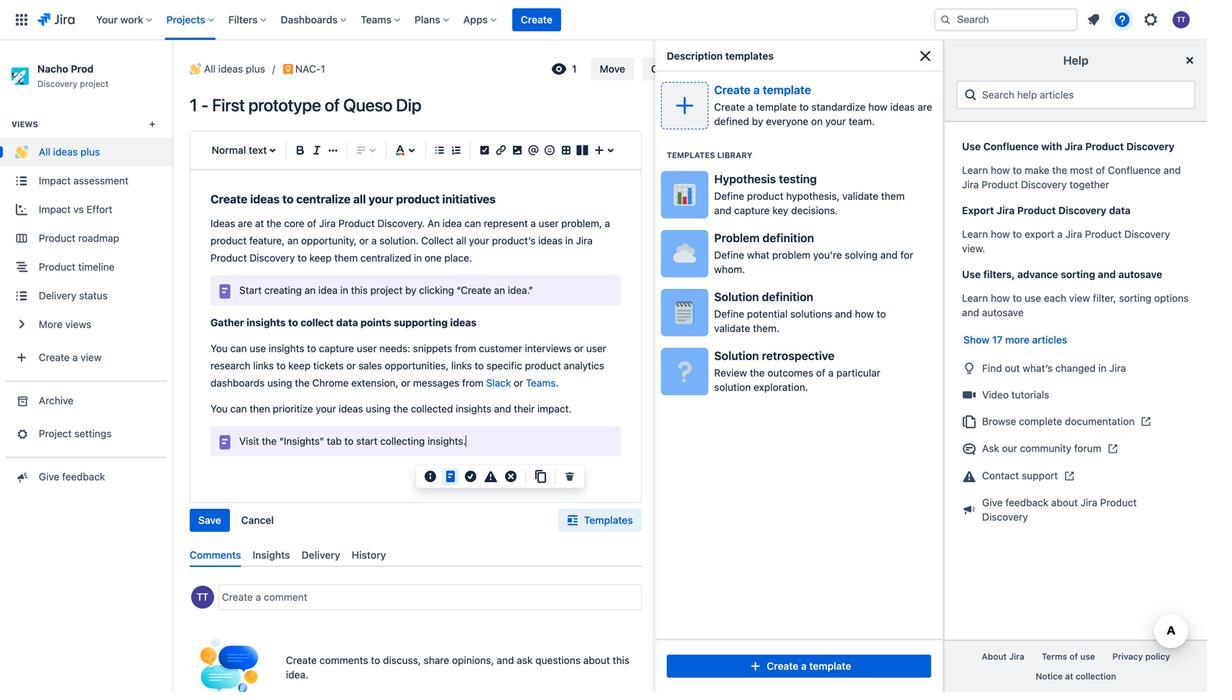 Task type: vqa. For each thing, say whether or not it's contained in the screenshot.
progress
no



Task type: describe. For each thing, give the bounding box(es) containing it.
use confluence with jira product discovery
[[963, 141, 1175, 152]]

and inside the problem definition define what problem you're solving and for whom.
[[881, 249, 898, 261]]

or inside ideas are at the core of jira product discovery. an idea can represent a user problem, a product feature, an opportunity, or a solution. collect all your product's ideas in jira product discovery to keep them centralized in one place.
[[359, 235, 369, 247]]

export jira product discovery data
[[963, 205, 1131, 216]]

1 vertical spatial all ideas plus link
[[0, 138, 173, 166]]

a left comment
[[256, 591, 261, 603]]

or left sales
[[347, 360, 356, 372]]

solution
[[715, 381, 751, 393]]

discovery inside nacho prod discovery project
[[37, 79, 78, 89]]

start creating an idea in this project by clicking "create an idea."
[[239, 284, 533, 296]]

view.
[[963, 243, 986, 255]]

with for started
[[847, 491, 865, 501]]

by inside the main content area, start typing to enter text. 'text box'
[[406, 284, 417, 296]]

:wave: image
[[190, 63, 201, 75]]

impact assessment
[[39, 175, 129, 187]]

normal text button
[[205, 137, 282, 163]]

2 vertical spatial insights
[[456, 403, 492, 415]]

feedback image
[[14, 470, 29, 484]]

ideas inside jira product discovery navigation element
[[53, 146, 78, 158]]

discovery.
[[378, 217, 425, 229]]

apps
[[464, 14, 488, 26]]

by inside create a template create a template to standardize how ideas are defined by everyone on your team.
[[753, 115, 764, 127]]

create for create ideas to centralize all your product initiatives
[[211, 192, 248, 206]]

definition for solution definition
[[762, 290, 814, 304]]

1 for 1 - first prototype of queso dip
[[190, 95, 198, 115]]

available fields element
[[684, 624, 915, 659]]

to left specific
[[475, 360, 484, 372]]

notice at collection link
[[1028, 667, 1126, 687]]

ideas down "create
[[450, 317, 477, 329]]

0 horizontal spatial archive button
[[0, 386, 173, 415]]

the right the visit
[[262, 435, 277, 447]]

to up tickets
[[307, 343, 316, 354]]

or down opportunities,
[[401, 377, 411, 389]]

the inside you can use insights to capture user needs: snippets from customer interviews or user research links to keep tickets or sales opportunities, links to specific product analytics dashboards using the chrome extension, or messages from
[[295, 377, 310, 389]]

your up "discovery."
[[369, 192, 394, 206]]

become a top rated product
[[796, 258, 915, 268]]

tab list containing comments
[[184, 543, 648, 567]]

to inside create comments to discuss, share opinions, and ask questions about this idea.
[[371, 655, 380, 667]]

error image
[[503, 468, 520, 485]]

0 vertical spatial from
[[455, 343, 477, 354]]

started
[[814, 491, 845, 501]]

fields for pinned fields
[[730, 180, 757, 191]]

close image
[[1182, 52, 1199, 69]]

impact vs effort link
[[0, 195, 173, 224]]

all inside ideas are at the core of jira product discovery. an idea can represent a user problem, a product feature, an opportunity, or a solution. collect all your product's ideas in jira product discovery to keep them centralized in one place.
[[456, 235, 467, 247]]

collapse image
[[880, 60, 897, 78]]

and inside create comments to discuss, share opinions, and ask questions about this idea.
[[497, 655, 514, 667]]

and inside learn how to make the most of confluence and jira product discovery together
[[1164, 164, 1182, 176]]

1 horizontal spatial an
[[305, 284, 316, 296]]

at inside ideas are at the core of jira product discovery. an idea can represent a user problem, a product feature, an opportunity, or a solution. collect all your product's ideas in jira product discovery to keep them centralized in one place.
[[255, 217, 264, 229]]

for
[[901, 249, 914, 261]]

banner containing your work
[[0, 0, 1208, 40]]

0 horizontal spatial user
[[357, 343, 377, 354]]

and inside 'hypothesis testing define product hypothesis, validate them and capture key decisions.'
[[715, 205, 732, 216]]

warning image
[[482, 468, 500, 485]]

0 vertical spatial all ideas plus link
[[187, 60, 265, 78]]

0 horizontal spatial all
[[353, 192, 366, 206]]

:grey_question: image
[[674, 360, 697, 383]]

more formatting image
[[325, 142, 342, 159]]

project inside the main content area, start typing to enter text. 'text box'
[[371, 284, 403, 296]]

1 horizontal spatial at
[[1066, 672, 1074, 682]]

extension,
[[352, 377, 399, 389]]

outcomes
[[768, 367, 814, 379]]

0 vertical spatial none
[[778, 285, 802, 297]]

1 vertical spatial from
[[462, 377, 484, 389]]

how for use confluence with jira product discovery
[[991, 164, 1011, 176]]

jira inside give feedback about jira product discovery
[[1081, 497, 1098, 509]]

autosave inside the learn how to use each view filter, sorting options and autosave
[[983, 307, 1024, 318]]

discovery inside give feedback about jira product discovery
[[983, 511, 1029, 523]]

product up an on the left top of the page
[[396, 192, 440, 206]]

of inside solution retrospective review the outcomes of a particular solution exploration.
[[817, 367, 826, 379]]

teams inside the main content area, start typing to enter text. 'text box'
[[526, 377, 556, 389]]

2 vertical spatial none
[[777, 387, 802, 399]]

on
[[812, 115, 823, 127]]

top
[[840, 258, 854, 268]]

learn for learn how to export a jira product discovery view.
[[963, 228, 989, 240]]

archive inside jira product discovery navigation element
[[39, 395, 74, 407]]

remove image
[[562, 468, 579, 485]]

collecting
[[380, 435, 425, 447]]

product inside learn how to make the most of confluence and jira product discovery together
[[982, 179, 1019, 191]]

1 for 1
[[572, 63, 577, 75]]

learn for learn this tool
[[779, 214, 803, 225]]

prioritize
[[273, 403, 313, 415]]

fields inside some formula fields require extra data to be calculated.
[[766, 133, 788, 143]]

more
[[1006, 334, 1030, 346]]

a up defined
[[748, 101, 754, 113]]

:trophy: image
[[779, 257, 791, 268]]

views
[[12, 120, 38, 129]]

all inside jira product discovery navigation element
[[39, 146, 50, 158]]

jira inside learn how to make the most of confluence and jira product discovery together
[[963, 179, 980, 191]]

confluence inside learn how to make the most of confluence and jira product discovery together
[[1109, 164, 1162, 176]]

:notepad_spiral: image
[[674, 301, 697, 324]]

1 horizontal spatial archive button
[[752, 58, 805, 81]]

your inside create a template create a template to standardize how ideas are defined by everyone on your team.
[[826, 115, 847, 127]]

vs
[[73, 203, 84, 215]]

idea."
[[508, 284, 533, 296]]

templates library group
[[656, 135, 943, 406]]

keep inside ideas are at the core of jira product discovery. an idea can represent a user problem, a product feature, an opportunity, or a solution. collect all your product's ideas in jira product discovery to keep them centralized in one place.
[[310, 252, 332, 264]]

1 - first prototype of queso dip
[[190, 95, 422, 115]]

in right changed at bottom
[[1099, 362, 1107, 374]]

search image
[[940, 14, 952, 26]]

use for you can use insights to capture user needs: snippets from customer interviews or user research links to keep tickets or sales opportunities, links to specific product analytics dashboards using the chrome extension, or messages from
[[250, 343, 266, 354]]

impact for impact vs effort
[[39, 203, 71, 215]]

this inside create comments to discuss, share opinions, and ask questions about this idea.
[[613, 655, 630, 667]]

solutions
[[791, 308, 833, 320]]

community
[[1021, 443, 1072, 455]]

learn for learn how to use each view filter, sorting options and autosave
[[963, 292, 989, 304]]

getting
[[780, 491, 811, 501]]

forum
[[1075, 443, 1102, 455]]

learn for learn how to make the most of confluence and jira product discovery together
[[963, 164, 989, 176]]

a inside learn how to export a jira product discovery view.
[[1058, 228, 1063, 240]]

merge
[[705, 63, 735, 75]]

use for use filters, advance sorting and autosave
[[963, 269, 981, 280]]

about jira button
[[974, 647, 1034, 667]]

solution for solution definition
[[715, 290, 760, 304]]

comments
[[320, 655, 368, 667]]

a right "problem,"
[[605, 217, 611, 229]]

of inside "link"
[[1070, 652, 1079, 662]]

product inside ideas are at the core of jira product discovery. an idea can represent a user problem, a product feature, an opportunity, or a solution. collect all your product's ideas in jira product discovery to keep them centralized in one place.
[[211, 235, 247, 247]]

dashboards
[[211, 377, 265, 389]]

opportunities,
[[385, 360, 449, 372]]

pinned fields element
[[684, 168, 915, 203]]

1 vertical spatial idea
[[318, 284, 338, 296]]

jira up the most
[[1065, 141, 1084, 152]]

a down templates
[[754, 83, 760, 97]]

define for hypothesis testing
[[715, 190, 745, 202]]

to inside solution definition define potential solutions and how to validate them.
[[877, 308, 887, 320]]

jira right started
[[867, 491, 883, 501]]

and inside the main content area, start typing to enter text. 'text box'
[[494, 403, 512, 415]]

product timeline
[[39, 261, 115, 273]]

template for create a template create a template to standardize how ideas are defined by everyone on your team.
[[763, 83, 812, 97]]

exploration.
[[754, 381, 809, 393]]

defined
[[715, 115, 750, 127]]

feedback for give feedback
[[62, 471, 105, 483]]

copy image
[[532, 468, 549, 485]]

browse complete documentation link
[[957, 408, 1196, 435]]

terms
[[1042, 652, 1068, 662]]

to up core
[[282, 192, 294, 206]]

video
[[983, 389, 1009, 401]]

to inside learn how to export a jira product discovery view.
[[1013, 228, 1023, 240]]

give for give feedback
[[39, 471, 59, 483]]

to inside ideas are at the core of jira product discovery. an idea can represent a user problem, a product feature, an opportunity, or a solution. collect all your product's ideas in jira product discovery to keep them centralized in one place.
[[298, 252, 307, 264]]

their
[[514, 403, 535, 415]]

your down chrome
[[316, 403, 336, 415]]

a up centralized
[[372, 235, 377, 247]]

specific
[[487, 360, 523, 372]]

a up product's
[[531, 217, 536, 229]]

delivery status link
[[0, 281, 173, 310]]

everyone
[[766, 115, 809, 127]]

in left the one
[[414, 252, 422, 264]]

export
[[963, 205, 995, 216]]

a inside solution retrospective review the outcomes of a particular solution exploration.
[[829, 367, 834, 379]]

view inside popup button
[[81, 352, 102, 363]]

make
[[1025, 164, 1050, 176]]

nacho
[[37, 63, 68, 75]]

create template image
[[674, 94, 697, 117]]

in up the gather insights to collect data points supporting ideas
[[340, 284, 349, 296]]

solution for solution retrospective
[[715, 349, 760, 363]]

validate inside 'hypothesis testing define product hypothesis, validate them and capture key decisions.'
[[843, 190, 879, 202]]

product right rated
[[881, 258, 915, 268]]

ideas inside create a template create a template to standardize how ideas are defined by everyone on your team.
[[891, 101, 916, 113]]

keep inside you can use insights to capture user needs: snippets from customer interviews or user research links to keep tickets or sales opportunities, links to specific product analytics dashboards using the chrome extension, or messages from
[[289, 360, 311, 372]]

0 vertical spatial all ideas plus
[[204, 63, 265, 75]]

contact support link
[[957, 463, 1196, 490]]

initiatives
[[443, 192, 496, 206]]

ideas right :wave: icon
[[218, 63, 243, 75]]

projects button
[[162, 8, 220, 31]]

terry turtle
[[796, 672, 849, 683]]

the inside ideas are at the core of jira product discovery. an idea can represent a user problem, a product feature, an opportunity, or a solution. collect all your product's ideas in jira product discovery to keep them centralized in one place.
[[267, 217, 282, 229]]

product's
[[492, 235, 536, 247]]

create for create a comment
[[222, 591, 253, 603]]

solution definition define potential solutions and how to validate them.
[[715, 290, 887, 334]]

ideas up feature,
[[250, 192, 280, 206]]

create a comment
[[222, 591, 308, 603]]

your inside ideas are at the core of jira product discovery. an idea can represent a user problem, a product feature, an opportunity, or a solution. collect all your product's ideas in jira product discovery to keep them centralized in one place.
[[469, 235, 490, 247]]

roadmap
[[78, 232, 119, 244]]

create for create comments to discuss, share opinions, and ask questions about this idea.
[[286, 655, 317, 667]]

2 horizontal spatial an
[[494, 284, 505, 296]]

turtle
[[822, 672, 849, 683]]

a inside create a view popup button
[[72, 352, 78, 363]]

to right tab
[[345, 435, 354, 447]]

capture inside you can use insights to capture user needs: snippets from customer interviews or user research links to keep tickets or sales opportunities, links to specific product analytics dashboards using the chrome extension, or messages from
[[319, 343, 354, 354]]

extra
[[822, 133, 842, 143]]

bullet list ⌘⇧8 image
[[431, 142, 449, 159]]

what
[[748, 249, 770, 261]]

collect
[[422, 235, 454, 247]]

settings image
[[1143, 11, 1160, 28]]

centralized
[[361, 252, 411, 264]]

your work button
[[92, 8, 158, 31]]

of left queso
[[325, 95, 340, 115]]

in down "problem,"
[[566, 235, 574, 247]]

to inside some formula fields require extra data to be calculated.
[[865, 133, 873, 143]]

or right slack link at the left of page
[[514, 377, 523, 389]]

timeline
[[78, 261, 115, 273]]

Search field
[[935, 8, 1078, 31]]

place.
[[445, 252, 472, 264]]

an inside ideas are at the core of jira product discovery. an idea can represent a user problem, a product feature, an opportunity, or a solution. collect all your product's ideas in jira product discovery to keep them centralized in one place.
[[288, 235, 299, 247]]

ideas
[[211, 217, 235, 229]]

you're
[[814, 249, 843, 261]]

panel note image for visit
[[216, 434, 234, 451]]

:cloud: image
[[674, 242, 697, 265]]

group for description templates
[[0, 101, 173, 381]]

calculated.
[[707, 146, 752, 156]]

1 vertical spatial template
[[756, 101, 797, 113]]

learn how to make the most of confluence and jira product discovery together
[[963, 164, 1182, 191]]

centralize
[[296, 192, 351, 206]]

jira product discovery navigation element
[[0, 40, 173, 692]]

action item image
[[476, 142, 493, 159]]

save button
[[190, 509, 230, 532]]

validate inside solution definition define potential solutions and how to validate them.
[[715, 323, 751, 334]]

the left the collected on the bottom of the page
[[394, 403, 408, 415]]

view inside the learn how to use each view filter, sorting options and autosave
[[1070, 292, 1091, 304]]

0 vertical spatial sorting
[[1061, 269, 1096, 280]]

customer
[[479, 343, 523, 354]]

effort
[[87, 203, 112, 215]]

a inside the create a template button
[[802, 660, 807, 672]]

1 vertical spatial using
[[366, 403, 391, 415]]

jira right export at the right top of the page
[[997, 205, 1015, 216]]

changed
[[1056, 362, 1096, 374]]

0 vertical spatial insights
[[247, 317, 286, 329]]

how inside create a template create a template to standardize how ideas are defined by everyone on your team.
[[869, 101, 888, 113]]

and inside the learn how to use each view filter, sorting options and autosave
[[963, 307, 980, 318]]

slack or teams .
[[487, 377, 559, 389]]

help image
[[1114, 11, 1132, 28]]

17
[[993, 334, 1003, 346]]

available fields
[[694, 635, 767, 647]]

privacy policy
[[1113, 652, 1171, 662]]

2 links from the left
[[452, 360, 472, 372]]

product inside you can use insights to capture user needs: snippets from customer interviews or user research links to keep tickets or sales opportunities, links to specific product analytics dashboards using the chrome extension, or messages from
[[525, 360, 561, 372]]

table image
[[558, 142, 575, 159]]

0 horizontal spatial confluence
[[984, 141, 1039, 152]]

project settings image
[[14, 427, 29, 441]]

articles
[[1033, 334, 1068, 346]]

can for you can use insights to capture user needs: snippets from customer interviews or user research links to keep tickets or sales opportunities, links to specific product analytics dashboards using the chrome extension, or messages from
[[230, 343, 247, 354]]

comments
[[190, 549, 241, 561]]

policy
[[1146, 652, 1171, 662]]

of inside learn how to make the most of confluence and jira product discovery together
[[1097, 164, 1106, 176]]

to up prioritize
[[277, 360, 286, 372]]

documentation
[[1066, 415, 1135, 427]]

advance
[[1018, 269, 1059, 280]]

tutorials
[[1012, 389, 1050, 401]]

settings
[[74, 428, 112, 440]]

0 vertical spatial all
[[204, 63, 216, 75]]

problem,
[[562, 217, 602, 229]]

use filters, advance sorting and autosave
[[963, 269, 1163, 280]]

mention image
[[525, 142, 542, 159]]

create for create a template create a template to standardize how ideas are defined by everyone on your team.
[[715, 83, 751, 97]]

jira up the opportunity,
[[319, 217, 336, 229]]

jira right changed at bottom
[[1110, 362, 1127, 374]]

success image
[[462, 468, 480, 485]]

editor templates image
[[564, 512, 582, 529]]

description
[[667, 50, 723, 62]]

notifications image
[[1086, 11, 1103, 28]]

give for give feedback about jira product discovery
[[983, 497, 1003, 509]]



Task type: locate. For each thing, give the bounding box(es) containing it.
fields down library
[[730, 180, 757, 191]]

with for confluence
[[1042, 141, 1063, 152]]

confluence up together
[[1109, 164, 1162, 176]]

jira image
[[37, 11, 75, 28], [37, 11, 75, 28]]

solution down whom.
[[715, 290, 760, 304]]

impact.
[[538, 403, 572, 415]]

all ideas plus up impact assessment
[[39, 146, 100, 158]]

product inside 'hypothesis testing define product hypothesis, validate them and capture key decisions.'
[[748, 190, 784, 202]]

supporting
[[394, 317, 448, 329]]

1 horizontal spatial all
[[204, 63, 216, 75]]

0 vertical spatial capture
[[735, 205, 770, 216]]

1 vertical spatial use
[[963, 269, 981, 280]]

them inside ideas are at the core of jira product discovery. an idea can represent a user problem, a product feature, an opportunity, or a solution. collect all your product's ideas in jira product discovery to keep them centralized in one place.
[[335, 252, 358, 264]]

move button
[[592, 58, 634, 81]]

1 horizontal spatial sorting
[[1120, 292, 1152, 304]]

ideas up visit the "insights" tab to start collecting insights.
[[339, 403, 363, 415]]

0 horizontal spatial sorting
[[1061, 269, 1096, 280]]

1 vertical spatial you
[[211, 403, 228, 415]]

them inside 'hypothesis testing define product hypothesis, validate them and capture key decisions.'
[[882, 190, 905, 202]]

0 vertical spatial feedback
[[62, 471, 105, 483]]

the up prioritize
[[295, 377, 310, 389]]

1 solution from the top
[[715, 290, 760, 304]]

collected
[[411, 403, 453, 415]]

dip
[[396, 95, 422, 115]]

layouts image
[[574, 142, 591, 159]]

of inside ideas are at the core of jira product discovery. an idea can represent a user problem, a product feature, an opportunity, or a solution. collect all your product's ideas in jira product discovery to keep them centralized in one place.
[[307, 217, 317, 229]]

1 use from the top
[[963, 141, 981, 152]]

0 vertical spatial template
[[763, 83, 812, 97]]

1 horizontal spatial autosave
[[1119, 269, 1163, 280]]

a right export
[[1058, 228, 1063, 240]]

sorting right filter,
[[1120, 292, 1152, 304]]

data down the team.
[[845, 133, 863, 143]]

plans button
[[410, 8, 455, 31]]

complete
[[1020, 415, 1063, 427]]

1 horizontal spatial about
[[1052, 497, 1079, 509]]

templates inside heading
[[667, 151, 716, 160]]

ideas up impact assessment
[[53, 146, 78, 158]]

1 horizontal spatial validate
[[843, 190, 879, 202]]

define for solution definition
[[715, 308, 745, 320]]

2 solution from the top
[[715, 349, 760, 363]]

1 left the move
[[572, 63, 577, 75]]

project inside nacho prod discovery project
[[80, 79, 109, 89]]

an left idea."
[[494, 284, 505, 296]]

create down comments
[[222, 591, 253, 603]]

2 horizontal spatial group
[[656, 72, 943, 639]]

1 horizontal spatial feedback
[[1006, 497, 1049, 509]]

merge button
[[696, 58, 744, 81]]

your up the "place."
[[469, 235, 490, 247]]

autosave up options
[[1119, 269, 1163, 280]]

to left the be
[[865, 133, 873, 143]]

create inside popup button
[[39, 352, 70, 363]]

show 17 more articles
[[964, 334, 1068, 346]]

to left collect
[[288, 317, 298, 329]]

queso
[[343, 95, 393, 115]]

definition
[[763, 231, 815, 245], [762, 290, 814, 304]]

become
[[796, 258, 831, 268]]

how inside the learn how to use each view filter, sorting options and autosave
[[991, 292, 1011, 304]]

how inside learn how to export a jira product discovery view.
[[991, 228, 1011, 240]]

0 horizontal spatial view
[[81, 352, 102, 363]]

autosave up 17
[[983, 307, 1024, 318]]

define down hypothesis
[[715, 190, 745, 202]]

:bar_chart: image
[[674, 183, 697, 206], [674, 183, 697, 206]]

to inside the learn how to use each view filter, sorting options and autosave
[[1013, 292, 1023, 304]]

to
[[800, 101, 809, 113], [865, 133, 873, 143], [1013, 164, 1023, 176], [282, 192, 294, 206], [1013, 228, 1023, 240], [298, 252, 307, 264], [1013, 292, 1023, 304], [877, 308, 887, 320], [288, 317, 298, 329], [307, 343, 316, 354], [277, 360, 286, 372], [475, 360, 484, 372], [345, 435, 354, 447], [371, 655, 380, 667]]

insights.
[[428, 435, 466, 447]]

can for you can then prioritize your ideas using the collected insights and their impact.
[[230, 403, 247, 415]]

0 vertical spatial impact
[[39, 175, 71, 187]]

ask
[[517, 655, 533, 667]]

filters button
[[224, 8, 272, 31]]

create for create a template
[[767, 660, 799, 672]]

1 vertical spatial panel note image
[[216, 434, 234, 451]]

this inside the main content area, start typing to enter text. 'text box'
[[351, 284, 368, 296]]

1 vertical spatial about
[[584, 655, 610, 667]]

0 horizontal spatial project
[[80, 79, 109, 89]]

:cloud: image
[[674, 242, 697, 265]]

use inside "terms of use" "link"
[[1081, 652, 1096, 662]]

templates down some
[[667, 151, 716, 160]]

find out what's changed in jira
[[983, 362, 1127, 374]]

0 vertical spatial you
[[211, 343, 228, 354]]

none down :trophy: icon
[[778, 285, 802, 297]]

1 impact from the top
[[39, 175, 71, 187]]

you for you can use insights to capture user needs: snippets from customer interviews or user research links to keep tickets or sales opportunities, links to specific product analytics dashboards using the chrome extension, or messages from
[[211, 343, 228, 354]]

clone button
[[643, 58, 688, 81]]

how for use filters, advance sorting and autosave
[[991, 292, 1011, 304]]

the inside solution retrospective review the outcomes of a particular solution exploration.
[[750, 367, 765, 379]]

archive down templates
[[761, 63, 797, 75]]

define inside the problem definition define what problem you're solving and for whom.
[[715, 249, 745, 261]]

0 horizontal spatial archive
[[39, 395, 74, 407]]

most
[[1071, 164, 1094, 176]]

delivery status
[[39, 290, 108, 302]]

give down contact
[[983, 497, 1003, 509]]

feedback for give feedback about jira product discovery
[[1006, 497, 1049, 509]]

1 vertical spatial use
[[250, 343, 266, 354]]

them down the be
[[882, 190, 905, 202]]

user inside ideas are at the core of jira product discovery. an idea can represent a user problem, a product feature, an opportunity, or a solution. collect all your product's ideas in jira product discovery to keep them centralized in one place.
[[539, 217, 559, 229]]

2 horizontal spatial data
[[1110, 205, 1131, 216]]

impact for impact assessment
[[39, 175, 71, 187]]

2 you from the top
[[211, 403, 228, 415]]

create right create icon
[[767, 660, 799, 672]]

banner
[[0, 0, 1208, 40]]

to inside create a template create a template to standardize how ideas are defined by everyone on your team.
[[800, 101, 809, 113]]

archive button up everyone
[[752, 58, 805, 81]]

dashboards button
[[277, 8, 352, 31]]

are inside create a template create a template to standardize how ideas are defined by everyone on your team.
[[918, 101, 933, 113]]

1 horizontal spatial capture
[[735, 205, 770, 216]]

to down filters,
[[1013, 292, 1023, 304]]

jira down "problem,"
[[576, 235, 593, 247]]

1 vertical spatial confluence
[[1109, 164, 1162, 176]]

1 define from the top
[[715, 190, 745, 202]]

contact
[[983, 470, 1020, 482]]

how down export at the right top of the page
[[991, 228, 1011, 240]]

hypothesis,
[[787, 190, 840, 202]]

messages
[[413, 377, 460, 389]]

or up analytics
[[574, 343, 584, 354]]

1 vertical spatial at
[[1066, 672, 1074, 682]]

link image
[[493, 142, 510, 159]]

view
[[1070, 292, 1091, 304], [81, 352, 102, 363]]

pinned fields
[[694, 180, 757, 191]]

add image, video, or file image
[[509, 142, 526, 159]]

definition inside the problem definition define what problem you're solving and for whom.
[[763, 231, 815, 245]]

capture inside 'hypothesis testing define product hypothesis, validate them and capture key decisions.'
[[735, 205, 770, 216]]

1 horizontal spatial all
[[456, 235, 467, 247]]

nac-1 link
[[281, 60, 336, 78]]

create inside primary element
[[521, 14, 553, 26]]

learn this tool
[[779, 214, 840, 225]]

from left slack link at the left of page
[[462, 377, 484, 389]]

ask our community forum link
[[957, 435, 1196, 463]]

delivery inside tab list
[[302, 549, 340, 561]]

create inside the main content area, start typing to enter text. 'text box'
[[211, 192, 248, 206]]

1 horizontal spatial this
[[613, 655, 630, 667]]

1 horizontal spatial user
[[539, 217, 559, 229]]

jira up export at the right top of the page
[[963, 179, 980, 191]]

normal
[[212, 144, 246, 156]]

the inside learn how to make the most of confluence and jira product discovery together
[[1053, 164, 1068, 176]]

1 horizontal spatial plus
[[246, 63, 265, 75]]

1 inside dropdown button
[[572, 63, 577, 75]]

0 vertical spatial keep
[[310, 252, 332, 264]]

define up whom.
[[715, 249, 745, 261]]

interviews
[[525, 343, 572, 354]]

1 vertical spatial impact
[[39, 203, 71, 215]]

learn inside learn how to make the most of confluence and jira product discovery together
[[963, 164, 989, 176]]

can up research
[[230, 343, 247, 354]]

1 horizontal spatial all ideas plus
[[204, 63, 265, 75]]

0 vertical spatial autosave
[[1119, 269, 1163, 280]]

all ideas plus link
[[187, 60, 265, 78], [0, 138, 173, 166]]

idea.
[[286, 669, 309, 681]]

bold ⌘b image
[[292, 142, 309, 159]]

feedback inside give feedback about jira product discovery
[[1006, 497, 1049, 509]]

italic ⌘i image
[[308, 142, 326, 159]]

how inside solution definition define potential solutions and how to validate them.
[[855, 308, 875, 320]]

0 horizontal spatial at
[[255, 217, 264, 229]]

impact inside 'link'
[[39, 175, 71, 187]]

in
[[566, 235, 574, 247], [414, 252, 422, 264], [340, 284, 349, 296], [1099, 362, 1107, 374]]

of up together
[[1097, 164, 1106, 176]]

0 horizontal spatial autosave
[[983, 307, 1024, 318]]

templates for templates library
[[667, 151, 716, 160]]

view right each
[[1070, 292, 1091, 304]]

archive button up the project settings button
[[0, 386, 173, 415]]

idea inside ideas are at the core of jira product discovery. an idea can represent a user problem, a product feature, an opportunity, or a solution. collect all your product's ideas in jira product discovery to keep them centralized in one place.
[[443, 217, 462, 229]]

product roadmap link
[[0, 224, 173, 253]]

templates library
[[667, 151, 753, 160]]

0 vertical spatial with
[[1042, 141, 1063, 152]]

using
[[267, 377, 292, 389], [366, 403, 391, 415]]

0 horizontal spatial all ideas plus
[[39, 146, 100, 158]]

team.
[[849, 115, 875, 127]]

jira inside learn how to export a jira product discovery view.
[[1066, 228, 1083, 240]]

user up sales
[[357, 343, 377, 354]]

can inside you can use insights to capture user needs: snippets from customer interviews or user research links to keep tickets or sales opportunities, links to specific product analytics dashboards using the chrome extension, or messages from
[[230, 343, 247, 354]]

all ideas plus inside jira product discovery navigation element
[[39, 146, 100, 158]]

0 vertical spatial panel note image
[[216, 283, 234, 300]]

1 vertical spatial are
[[238, 217, 253, 229]]

0 vertical spatial archive button
[[752, 58, 805, 81]]

1 vertical spatial none
[[777, 318, 802, 329]]

an down core
[[288, 235, 299, 247]]

jira down contact support link
[[1081, 497, 1098, 509]]

close image
[[917, 47, 935, 65]]

1 vertical spatial insights
[[269, 343, 305, 354]]

templates right editor templates icon
[[584, 514, 633, 526]]

data inside the main content area, start typing to enter text. 'text box'
[[336, 317, 358, 329]]

current project sidebar image
[[157, 58, 188, 86]]

normal text
[[212, 144, 267, 156]]

0 horizontal spatial templates
[[584, 514, 633, 526]]

can left then
[[230, 403, 247, 415]]

1 horizontal spatial them
[[882, 190, 905, 202]]

this right questions
[[613, 655, 630, 667]]

0 horizontal spatial feedback
[[62, 471, 105, 483]]

user left "problem,"
[[539, 217, 559, 229]]

product down ideas
[[211, 235, 247, 247]]

1 horizontal spatial give
[[983, 497, 1003, 509]]

:notepad_spiral: image
[[674, 301, 697, 324]]

1 panel note image from the top
[[216, 283, 234, 300]]

sorting inside the learn how to use each view filter, sorting options and autosave
[[1120, 292, 1152, 304]]

insights down slack
[[456, 403, 492, 415]]

0 vertical spatial templates
[[667, 151, 716, 160]]

browse
[[983, 415, 1017, 427]]

primary element
[[9, 0, 923, 40]]

your
[[96, 14, 118, 26]]

delivery inside jira product discovery navigation element
[[39, 290, 76, 302]]

0 vertical spatial about
[[1052, 497, 1079, 509]]

privacy policy link
[[1105, 647, 1180, 667]]

0 horizontal spatial by
[[406, 284, 417, 296]]

about
[[1052, 497, 1079, 509], [584, 655, 610, 667]]

create image
[[747, 658, 764, 675]]

1 vertical spatial view
[[81, 352, 102, 363]]

or up centralized
[[359, 235, 369, 247]]

2 use from the top
[[963, 269, 981, 280]]

learn inside the learn how to use each view filter, sorting options and autosave
[[963, 292, 989, 304]]

more views
[[39, 318, 91, 330]]

data inside some formula fields require extra data to be calculated.
[[845, 133, 863, 143]]

1 horizontal spatial teams
[[526, 377, 556, 389]]

discovery inside learn how to make the most of confluence and jira product discovery together
[[1022, 179, 1068, 191]]

an
[[428, 217, 440, 229]]

1 vertical spatial them
[[335, 252, 358, 264]]

delivery for delivery
[[302, 549, 340, 561]]

discovery inside ideas are at the core of jira product discovery. an idea can represent a user problem, a product feature, an opportunity, or a solution. collect all your product's ideas in jira product discovery to keep them centralized in one place.
[[250, 252, 295, 264]]

sorting up the learn how to use each view filter, sorting options and autosave
[[1061, 269, 1096, 280]]

how for export jira product discovery data
[[991, 228, 1011, 240]]

jira right about
[[1010, 652, 1025, 662]]

discovery inside learn how to export a jira product discovery view.
[[1125, 228, 1171, 240]]

:grey_question: image
[[674, 360, 697, 383]]

0 vertical spatial archive
[[761, 63, 797, 75]]

3 define from the top
[[715, 308, 745, 320]]

:wave: image
[[190, 63, 201, 75], [15, 146, 28, 159], [15, 146, 28, 159]]

1 horizontal spatial links
[[452, 360, 472, 372]]

group containing all ideas plus
[[0, 101, 173, 381]]

pinned
[[694, 180, 727, 191]]

fields down everyone
[[766, 133, 788, 143]]

Search help articles field
[[979, 82, 1189, 108]]

panel note image left the visit
[[216, 434, 234, 451]]

fields up create icon
[[740, 635, 767, 647]]

using up prioritize
[[267, 377, 292, 389]]

0 vertical spatial give
[[39, 471, 59, 483]]

then
[[250, 403, 270, 415]]

data left points
[[336, 317, 358, 329]]

terms of use
[[1042, 652, 1096, 662]]

your work
[[96, 14, 143, 26]]

feature,
[[249, 235, 285, 247]]

about inside give feedback about jira product discovery
[[1052, 497, 1079, 509]]

find out what's changed in jira link
[[957, 354, 1196, 381]]

project down centralized
[[371, 284, 403, 296]]

options
[[1155, 292, 1190, 304]]

fields in this view element
[[684, 445, 915, 480]]

to inside learn how to make the most of confluence and jira product discovery together
[[1013, 164, 1023, 176]]

0 horizontal spatial an
[[288, 235, 299, 247]]

product timeline link
[[0, 253, 173, 281]]

1 horizontal spatial project
[[371, 284, 403, 296]]

research
[[211, 360, 251, 372]]

capture
[[735, 205, 770, 216], [319, 343, 354, 354]]

to left 'discuss,'
[[371, 655, 380, 667]]

all ideas plus link up "first"
[[187, 60, 265, 78]]

learn up delight at right top
[[779, 214, 803, 225]]

idea right an on the left top of the page
[[443, 217, 462, 229]]

fields
[[766, 133, 788, 143], [730, 180, 757, 191], [740, 635, 767, 647]]

0 vertical spatial use
[[963, 141, 981, 152]]

browse complete documentation
[[983, 415, 1135, 427]]

close image
[[912, 60, 929, 78]]

0 horizontal spatial data
[[336, 317, 358, 329]]

using inside you can use insights to capture user needs: snippets from customer interviews or user research links to keep tickets or sales opportunities, links to specific product analytics dashboards using the chrome extension, or messages from
[[267, 377, 292, 389]]

1 horizontal spatial 1
[[321, 63, 325, 75]]

video tutorials link
[[957, 381, 1196, 408]]

1 links from the left
[[253, 360, 274, 372]]

them down the opportunity,
[[335, 252, 358, 264]]

1 horizontal spatial delivery
[[302, 549, 340, 561]]

feedback inside give feedback button
[[62, 471, 105, 483]]

are down close icon
[[918, 101, 933, 113]]

with up make
[[1042, 141, 1063, 152]]

visit
[[239, 435, 259, 447]]

all ideas plus link up impact assessment
[[0, 138, 173, 166]]

1 vertical spatial by
[[406, 284, 417, 296]]

are inside ideas are at the core of jira product discovery. an idea can represent a user problem, a product feature, an opportunity, or a solution. collect all your product's ideas in jira product discovery to keep them centralized in one place.
[[238, 217, 253, 229]]

none down outcomes
[[777, 387, 802, 399]]

can inside ideas are at the core of jira product discovery. an idea can represent a user problem, a product feature, an opportunity, or a solution. collect all your product's ideas in jira product discovery to keep them centralized in one place.
[[465, 217, 481, 229]]

templates inside button
[[584, 514, 633, 526]]

1 horizontal spatial all ideas plus link
[[187, 60, 265, 78]]

delivery for delivery status
[[39, 290, 76, 302]]

snippets
[[413, 343, 452, 354]]

give inside give feedback about jira product discovery
[[983, 497, 1003, 509]]

2 vertical spatial data
[[336, 317, 358, 329]]

prototype
[[249, 95, 321, 115]]

insights inside you can use insights to capture user needs: snippets from customer interviews or user research links to keep tickets or sales opportunities, links to specific product analytics dashboards using the chrome extension, or messages from
[[269, 343, 305, 354]]

tickets
[[313, 360, 344, 372]]

0 vertical spatial delivery
[[39, 290, 76, 302]]

and
[[1164, 164, 1182, 176], [715, 205, 732, 216], [881, 249, 898, 261], [1099, 269, 1117, 280], [963, 307, 980, 318], [835, 308, 853, 320], [494, 403, 512, 415], [497, 655, 514, 667]]

chrome
[[313, 377, 349, 389]]

group containing save
[[190, 509, 283, 532]]

to left export
[[1013, 228, 1023, 240]]

use for use confluence with jira product discovery
[[963, 141, 981, 152]]

create inside create comments to discuss, share opinions, and ask questions about this idea.
[[286, 655, 317, 667]]

a left top
[[833, 258, 838, 268]]

jira inside button
[[1010, 652, 1025, 662]]

define inside 'hypothesis testing define product hypothesis, validate them and capture key decisions.'
[[715, 190, 745, 202]]

needs:
[[380, 343, 411, 354]]

discuss,
[[383, 655, 421, 667]]

2 vertical spatial fields
[[740, 635, 767, 647]]

give feedback about jira product discovery link
[[957, 490, 1196, 530]]

1 vertical spatial templates
[[584, 514, 633, 526]]

solution inside solution definition define potential solutions and how to validate them.
[[715, 290, 760, 304]]

solution up the review
[[715, 349, 760, 363]]

2 vertical spatial define
[[715, 308, 745, 320]]

links
[[253, 360, 274, 372], [452, 360, 472, 372]]

1 horizontal spatial group
[[190, 509, 283, 532]]

you inside you can use insights to capture user needs: snippets from customer interviews or user research links to keep tickets or sales opportunities, links to specific product analytics dashboards using the chrome extension, or messages from
[[211, 343, 228, 354]]

:heart: image
[[779, 235, 791, 247], [779, 235, 791, 247]]

info image
[[422, 468, 439, 485]]

note image
[[442, 468, 459, 485]]

Main content area, start typing to enter text. text field
[[211, 192, 621, 482]]

data down together
[[1110, 205, 1131, 216]]

1 vertical spatial plus
[[81, 146, 100, 158]]

collection
[[1076, 672, 1117, 682]]

them.
[[753, 323, 780, 334]]

decisions.
[[792, 205, 838, 216]]

templates for templates
[[584, 514, 633, 526]]

use inside the learn how to use each view filter, sorting options and autosave
[[1025, 292, 1042, 304]]

group
[[656, 72, 943, 639], [0, 101, 173, 381], [190, 509, 283, 532]]

group containing create a template
[[656, 72, 943, 639]]

or
[[359, 235, 369, 247], [574, 343, 584, 354], [347, 360, 356, 372], [401, 377, 411, 389], [514, 377, 523, 389]]

1 horizontal spatial templates
[[667, 151, 716, 160]]

numbered list ⌘⇧7 image
[[448, 142, 465, 159]]

emoji image
[[542, 142, 559, 159]]

product
[[748, 190, 784, 202], [396, 192, 440, 206], [211, 235, 247, 247], [881, 258, 915, 268], [525, 360, 561, 372]]

0 horizontal spatial idea
[[318, 284, 338, 296]]

by left clicking
[[406, 284, 417, 296]]

1 you from the top
[[211, 343, 228, 354]]

0 horizontal spatial with
[[847, 491, 865, 501]]

data
[[845, 133, 863, 143], [1110, 205, 1131, 216], [336, 317, 358, 329]]

fields for available fields
[[740, 635, 767, 647]]

1 vertical spatial keep
[[289, 360, 311, 372]]

comments image
[[198, 636, 261, 692]]

user up analytics
[[587, 343, 607, 354]]

1 vertical spatial solution
[[715, 349, 760, 363]]

your profile and settings image
[[1173, 11, 1191, 28]]

data for gather insights to collect data points supporting ideas
[[336, 317, 358, 329]]

1 horizontal spatial are
[[918, 101, 933, 113]]

plus up the "prototype"
[[246, 63, 265, 75]]

be
[[876, 133, 886, 143]]

you down dashboards
[[211, 403, 228, 415]]

0 vertical spatial define
[[715, 190, 745, 202]]

about jira
[[982, 652, 1025, 662]]

2 panel note image from the top
[[216, 434, 234, 451]]

appswitcher icon image
[[13, 11, 30, 28]]

2 define from the top
[[715, 249, 745, 261]]

about inside create comments to discuss, share opinions, and ask questions about this idea.
[[584, 655, 610, 667]]

panel note image
[[216, 283, 234, 300], [216, 434, 234, 451]]

0 horizontal spatial all ideas plus link
[[0, 138, 173, 166]]

none
[[778, 285, 802, 297], [777, 318, 802, 329], [777, 387, 802, 399]]

ideas inside ideas are at the core of jira product discovery. an idea can represent a user problem, a product feature, an opportunity, or a solution. collect all your product's ideas in jira product discovery to keep them centralized in one place.
[[539, 235, 563, 247]]

tool
[[823, 214, 840, 225]]

filters
[[229, 14, 258, 26]]

create up defined
[[715, 101, 746, 113]]

keep down the opportunity,
[[310, 252, 332, 264]]

notice
[[1036, 672, 1064, 682]]

you for you can then prioritize your ideas using the collected insights and their impact.
[[211, 403, 228, 415]]

group for pinned fields
[[190, 509, 283, 532]]

2 horizontal spatial this
[[805, 214, 821, 225]]

project
[[80, 79, 109, 89], [371, 284, 403, 296]]

points
[[361, 317, 392, 329]]

confluence up make
[[984, 141, 1039, 152]]

template inside button
[[810, 660, 852, 672]]

one
[[425, 252, 442, 264]]

1 horizontal spatial confluence
[[1109, 164, 1162, 176]]

0 vertical spatial solution
[[715, 290, 760, 304]]

teams inside dropdown button
[[361, 14, 392, 26]]

define for problem definition
[[715, 249, 745, 261]]

template for create a template
[[810, 660, 852, 672]]

tab list
[[184, 543, 648, 567]]

impact vs effort
[[39, 203, 112, 215]]

plus inside jira product discovery navigation element
[[81, 146, 100, 158]]

feedback
[[62, 471, 105, 483], [1006, 497, 1049, 509]]

0 vertical spatial data
[[845, 133, 863, 143]]

what's
[[1023, 362, 1053, 374]]

create comments to discuss, share opinions, and ask questions about this idea.
[[286, 655, 630, 681]]

panel note image for start
[[216, 283, 234, 300]]

use for terms of use
[[1081, 652, 1096, 662]]

1 left - on the top
[[190, 95, 198, 115]]

product inside learn how to export a jira product discovery view.
[[1086, 228, 1122, 240]]

privacy
[[1113, 652, 1144, 662]]

projects
[[166, 14, 206, 26]]

0 horizontal spatial give
[[39, 471, 59, 483]]

product inside give feedback about jira product discovery
[[1101, 497, 1138, 509]]

0 horizontal spatial use
[[250, 343, 266, 354]]

give inside button
[[39, 471, 59, 483]]

2 horizontal spatial user
[[587, 343, 607, 354]]

definition for problem definition
[[763, 231, 815, 245]]

:trophy: image
[[779, 257, 791, 268]]

gather insights to collect data points supporting ideas
[[211, 317, 477, 329]]

gather
[[211, 317, 244, 329]]

links up dashboards
[[253, 360, 274, 372]]

learn inside learn how to export a jira product discovery view.
[[963, 228, 989, 240]]

define left 'potential'
[[715, 308, 745, 320]]

and inside solution definition define potential solutions and how to validate them.
[[835, 308, 853, 320]]

create down more
[[39, 352, 70, 363]]

from right snippets
[[455, 343, 477, 354]]

0 horizontal spatial validate
[[715, 323, 751, 334]]

0 horizontal spatial capture
[[319, 343, 354, 354]]

data for export jira product discovery data
[[1110, 205, 1131, 216]]

learn up export at the right top of the page
[[963, 164, 989, 176]]

nacho prod discovery project
[[37, 63, 109, 89]]

create for create a view
[[39, 352, 70, 363]]

this up the gather insights to collect data points supporting ideas
[[351, 284, 368, 296]]

use up export at the right top of the page
[[963, 141, 981, 152]]

all right centralize
[[353, 192, 366, 206]]

create up idea.
[[286, 655, 317, 667]]

create down merge button
[[715, 83, 751, 97]]

create for create
[[521, 14, 553, 26]]

2 impact from the top
[[39, 203, 71, 215]]

0 horizontal spatial about
[[584, 655, 610, 667]]

of right core
[[307, 217, 317, 229]]

templates library heading
[[656, 150, 943, 161]]

how up the team.
[[869, 101, 888, 113]]

0 horizontal spatial delivery
[[39, 290, 76, 302]]



